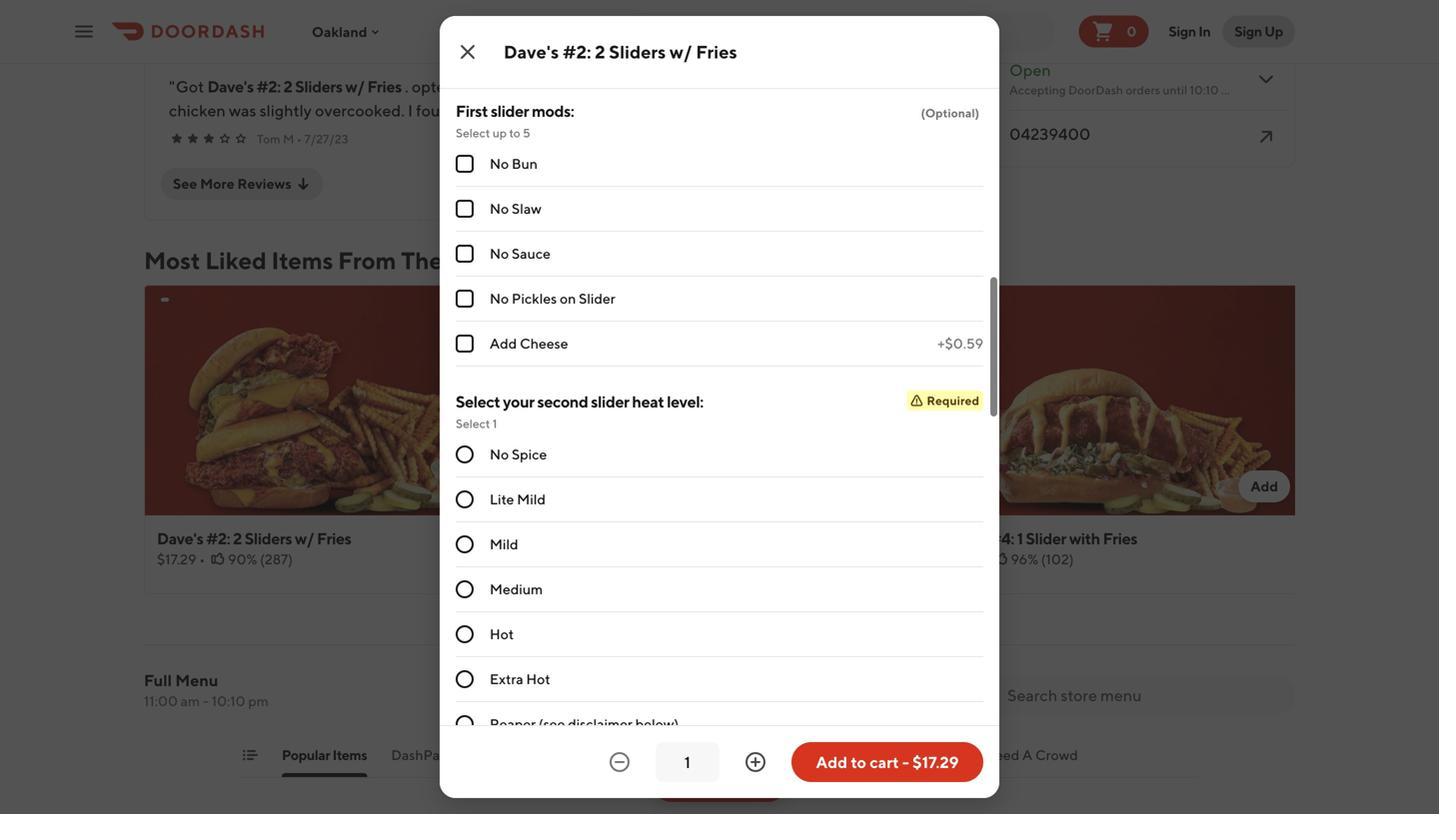 Task type: locate. For each thing, give the bounding box(es) containing it.
1 vertical spatial select
[[456, 392, 500, 411]]

2 vertical spatial #2:
[[206, 529, 230, 548]]

2 vertical spatial dave's #2:     2 sliders w/ fries
[[157, 529, 351, 548]]

see more reviews
[[173, 175, 292, 192]]

dave's up the see more reviews
[[207, 77, 254, 96]]

None checkbox
[[456, 335, 474, 353]]

slider up up
[[491, 101, 529, 120]]

no for no pickles on slider
[[490, 290, 509, 307]]

5 no from the top
[[490, 446, 509, 463]]

w/ inside dialog
[[670, 41, 692, 62]]

(see inside select your second slider heat level: group
[[539, 716, 565, 733]]

0 vertical spatial to
[[509, 126, 521, 140]]

10:10 for menu
[[212, 693, 245, 710]]

2 no from the top
[[490, 200, 509, 217]]

0 vertical spatial below)
[[636, 44, 679, 61]]

items left from
[[271, 246, 333, 275]]

1 select from the top
[[456, 126, 490, 140]]

dave's #2:     2 sliders w/ fries up 90% (287)
[[157, 529, 351, 548]]

90% (287)
[[228, 551, 293, 568]]

items right "popular" on the bottom left of page
[[333, 747, 367, 764]]

4 no from the top
[[490, 290, 509, 307]]

(287)
[[260, 551, 293, 568]]

disclaimer up 'meals'
[[568, 716, 633, 733]]

below)
[[636, 44, 679, 61], [636, 716, 679, 733]]

select down first
[[456, 126, 490, 140]]

+$0.59
[[938, 335, 984, 352]]

expand store hours image
[[1255, 67, 1279, 91]]

1 vertical spatial to
[[851, 753, 867, 772]]

1 horizontal spatial 2
[[283, 77, 292, 96]]

slider right on
[[579, 290, 616, 307]]

add for $16.09 •
[[859, 478, 887, 495]]

mild right lite
[[517, 491, 546, 508]]

add button
[[455, 471, 507, 503], [847, 471, 899, 503], [1239, 471, 1291, 503]]

0 horizontal spatial -
[[203, 693, 209, 710]]

sign up
[[1235, 23, 1284, 39]]

lite
[[490, 491, 514, 508]]

no left the slaw
[[490, 200, 509, 217]]

sign left in
[[1169, 23, 1196, 39]]

11:00
[[144, 693, 178, 710]]

Mild radio
[[456, 536, 474, 554]]

decrease quantity by 1 image
[[608, 751, 632, 775]]

open accepting doordash orders until 10:10 pm
[[1010, 60, 1241, 97]]

accepting
[[1010, 83, 1066, 97]]

0 horizontal spatial 1
[[493, 417, 497, 431]]

select inside first slider mods: select up to 5
[[456, 126, 490, 140]]

1 no from the top
[[490, 155, 509, 172]]

no left spice on the bottom left of page
[[490, 446, 509, 463]]

1 horizontal spatial slider
[[591, 392, 629, 411]]

1 horizontal spatial to
[[851, 753, 867, 772]]

• right the "$11.89"
[[982, 551, 988, 568]]

1 vertical spatial menu
[[175, 671, 218, 690]]

1 (see from the top
[[539, 44, 565, 61]]

see more reviews button
[[161, 168, 324, 200]]

1 vertical spatial reaper (see disclaimer below)
[[490, 716, 679, 733]]

add button for slider
[[1239, 471, 1291, 503]]

0 horizontal spatial hot
[[490, 626, 514, 643]]

0 vertical spatial dave's #2:     2 sliders w/ fries
[[504, 41, 737, 62]]

1 vertical spatial mild
[[490, 536, 519, 553]]

disclaimer
[[568, 44, 633, 61], [568, 716, 633, 733]]

second
[[537, 392, 588, 411]]

1 horizontal spatial sign
[[1235, 23, 1262, 39]]

1 horizontal spatial -
[[903, 753, 909, 772]]

to
[[509, 126, 521, 140], [851, 753, 867, 772]]

spice
[[512, 446, 547, 463]]

$17.29
[[157, 551, 196, 568], [913, 753, 959, 772]]

1 horizontal spatial $17.29
[[913, 753, 959, 772]]

slider up 96% (102)
[[1026, 529, 1067, 548]]

1 shakes from the left
[[849, 747, 894, 764]]

reaper right close dave's #2:     2 sliders w/ fries "icon"
[[490, 44, 536, 61]]

• right $16.09
[[595, 551, 601, 568]]

• left "90%"
[[199, 551, 205, 568]]

sign left up at the right top
[[1235, 23, 1262, 39]]

1 vertical spatial $17.29
[[913, 753, 959, 772]]

cheese
[[520, 335, 568, 352]]

fries inside dialog
[[696, 41, 737, 62]]

0 vertical spatial menu
[[448, 246, 512, 275]]

1 disclaimer from the top
[[568, 44, 633, 61]]

2 " from the top
[[169, 77, 175, 96]]

below) for reaper (see disclaimer below) option
[[636, 44, 679, 61]]

$17.29 right cart
[[913, 753, 959, 772]]

popular items
[[282, 747, 367, 764]]

2 reaper (see disclaimer below) from the top
[[490, 716, 679, 733]]

reaper inside "reaper (see disclaimer below)" group
[[490, 44, 536, 61]]

04239400
[[1010, 124, 1091, 143]]

sides button
[[648, 746, 683, 778]]

1 horizontal spatial w/
[[345, 77, 365, 96]]

oakland button
[[312, 23, 383, 40]]

1 horizontal spatial 1
[[1017, 529, 1023, 548]]

1 horizontal spatial slider
[[1026, 529, 1067, 548]]

to inside button
[[851, 753, 867, 772]]

1 vertical spatial reaper
[[490, 716, 536, 733]]

meals
[[587, 747, 624, 764]]

#2: up "90%"
[[206, 529, 230, 548]]

1 vertical spatial sliders
[[295, 77, 343, 96]]

0 horizontal spatial 10:10
[[212, 693, 245, 710]]

- inside full menu 11:00 am - 10:10 pm
[[203, 693, 209, 710]]

menu down drinks
[[733, 773, 776, 792]]

shakes
[[849, 747, 894, 764], [918, 747, 963, 764]]

Current quantity is 1 number field
[[668, 752, 708, 774]]

1 vertical spatial slider
[[591, 392, 629, 411]]

2 select from the top
[[456, 392, 500, 411]]

below) inside select your second slider heat level: group
[[636, 716, 679, 733]]

0 horizontal spatial sliders
[[245, 529, 292, 548]]

mods:
[[532, 101, 574, 120]]

slider inside group
[[579, 290, 616, 307]]

2 vertical spatial menu
[[733, 773, 776, 792]]

most liked items from the menu heading
[[144, 245, 512, 277]]

2 vertical spatial 2
[[233, 529, 242, 548]]

reaper (see disclaimer below) up mods: at the top of page
[[490, 44, 679, 61]]

(see inside group
[[539, 44, 565, 61]]

1 vertical spatial #2:
[[257, 77, 281, 96]]

menu inside "heading"
[[448, 246, 512, 275]]

disclaimer inside group
[[568, 44, 633, 61]]

1 horizontal spatial sliders
[[295, 77, 343, 96]]

3 no from the top
[[490, 245, 509, 262]]

am
[[181, 693, 200, 710]]

dave's #2:     2 sliders w/ fries up mods: at the top of page
[[504, 41, 737, 62]]

0 horizontal spatial add button
[[455, 471, 507, 503]]

1 vertical spatial "
[[169, 77, 175, 96]]

• for $16.09 •
[[595, 551, 601, 568]]

(see up mods: at the top of page
[[539, 44, 565, 61]]

no left sauce
[[490, 245, 509, 262]]

No Spice radio
[[456, 446, 474, 464]]

0 vertical spatial (see
[[539, 44, 565, 61]]

- right am
[[203, 693, 209, 710]]

$11.89
[[941, 551, 980, 568]]

0 vertical spatial slider
[[491, 101, 529, 120]]

2 horizontal spatial 2
[[595, 41, 606, 62]]

1 right #4:
[[1017, 529, 1023, 548]]

0 vertical spatial select
[[456, 126, 490, 140]]

0 vertical spatial sliders
[[609, 41, 666, 62]]

sliders inside button
[[295, 77, 343, 96]]

reaper (see disclaimer below) up 'meals'
[[490, 716, 679, 733]]

0 vertical spatial w/
[[670, 41, 692, 62]]

$16.09
[[549, 551, 593, 568]]

0 vertical spatial "
[[169, 11, 175, 30]]

Reaper (see disclaimer below) radio
[[456, 44, 474, 62]]

select left your
[[456, 392, 500, 411]]

0 vertical spatial $17.29
[[157, 551, 196, 568]]

full
[[144, 671, 172, 690]]

1 vertical spatial disclaimer
[[568, 716, 633, 733]]

5
[[523, 126, 531, 140]]

90%
[[228, 551, 257, 568]]

sign
[[1169, 23, 1196, 39], [1235, 23, 1262, 39]]

disclaimer inside select your second slider heat level: group
[[568, 716, 633, 733]]

slider left the heat
[[591, 392, 629, 411]]

- right cart
[[903, 753, 909, 772]]

7/27/23
[[304, 132, 349, 146]]

0 vertical spatial 10:10
[[1190, 83, 1219, 97]]

no left bun
[[490, 155, 509, 172]]

no pickles on slider
[[490, 290, 616, 307]]

reaper (see disclaimer below) for reaper (see disclaimer below) radio
[[490, 716, 679, 733]]

1 vertical spatial (see
[[539, 716, 565, 733]]

reaper (see disclaimer below) group
[[456, 0, 984, 76]]

reaper (see disclaimer below) inside select your second slider heat level: group
[[490, 716, 679, 733]]

select up no spice option
[[456, 417, 490, 431]]

top loaded shakes
[[771, 747, 894, 764]]

2 sign from the left
[[1235, 23, 1262, 39]]

1 horizontal spatial menu
[[448, 246, 512, 275]]

0 horizontal spatial shakes
[[849, 747, 894, 764]]

menu up am
[[175, 671, 218, 690]]

1 reaper from the top
[[490, 44, 536, 61]]

to left cart
[[851, 753, 867, 772]]

hot right hot option on the left bottom of page
[[490, 626, 514, 643]]

no
[[490, 155, 509, 172], [490, 200, 509, 217], [490, 245, 509, 262], [490, 290, 509, 307], [490, 446, 509, 463]]

1 below) from the top
[[636, 44, 679, 61]]

dave's up $11.89 •
[[941, 529, 987, 548]]

1 vertical spatial 2
[[283, 77, 292, 96]]

see
[[173, 175, 197, 192]]

#2: up tom
[[257, 77, 281, 96]]

0 horizontal spatial 2
[[233, 529, 242, 548]]

•
[[297, 132, 302, 146], [199, 551, 205, 568], [595, 551, 601, 568], [982, 551, 988, 568]]

m
[[283, 132, 294, 146]]

0 vertical spatial reaper
[[490, 44, 536, 61]]

No Slaw checkbox
[[456, 200, 474, 218]]

dave's up mods: at the top of page
[[504, 41, 559, 62]]

dave's inside button
[[207, 77, 254, 96]]

(see up item(s)
[[539, 716, 565, 733]]

dave's #2:     2 sliders w/ fries button
[[207, 75, 402, 97]]

slider
[[491, 101, 529, 120], [591, 392, 629, 411]]

dave's #2:     2 sliders w/ fries up tom m • 7/27/23
[[207, 77, 402, 96]]

-
[[203, 693, 209, 710], [903, 753, 909, 772]]

dave's inside dialog
[[504, 41, 559, 62]]

2 inside dave's #2:     2 sliders w/ fries dialog
[[595, 41, 606, 62]]

#2: up mods: at the top of page
[[563, 41, 591, 62]]

0 horizontal spatial to
[[509, 126, 521, 140]]

shakes inside button
[[849, 747, 894, 764]]

reaper (see disclaimer below) inside group
[[490, 44, 679, 61]]

1 vertical spatial items
[[333, 747, 367, 764]]

0 vertical spatial 2
[[595, 41, 606, 62]]

0
[[1127, 23, 1137, 39]]

2 reaper from the top
[[490, 716, 536, 733]]

doordash
[[1069, 83, 1124, 97]]

2 disclaimer from the top
[[568, 716, 633, 733]]

add inside first slider mods: group
[[490, 335, 517, 352]]

• for $17.29 •
[[199, 551, 205, 568]]

10:10 for accepting
[[1190, 83, 1219, 97]]

"
[[169, 11, 175, 30], [169, 77, 175, 96]]

below) inside group
[[636, 44, 679, 61]]

3 add button from the left
[[1239, 471, 1291, 503]]

0 vertical spatial #2:
[[563, 41, 591, 62]]

reaper
[[490, 44, 536, 61], [490, 716, 536, 733]]

fries
[[696, 41, 737, 62], [367, 77, 402, 96], [317, 529, 351, 548], [1103, 529, 1138, 548]]

2 horizontal spatial sliders
[[609, 41, 666, 62]]

1 up no spice
[[493, 417, 497, 431]]

2 horizontal spatial menu
[[733, 773, 776, 792]]

most
[[144, 246, 200, 275]]

1 horizontal spatial shakes
[[918, 747, 963, 764]]

mild right mild option
[[490, 536, 519, 553]]

exclusive
[[455, 747, 515, 764]]

items
[[271, 246, 333, 275], [333, 747, 367, 764]]

" up the see
[[169, 77, 175, 96]]

0 vertical spatial reaper (see disclaimer below)
[[490, 44, 679, 61]]

0 horizontal spatial sign
[[1169, 23, 1196, 39]]

no for no spice
[[490, 446, 509, 463]]

dave's #4: 1 slider with fries
[[941, 529, 1138, 548]]

1 horizontal spatial #2:
[[257, 77, 281, 96]]

tom m • 7/27/23
[[257, 132, 349, 146]]

1 reaper (see disclaimer below) from the top
[[490, 44, 679, 61]]

menu inside full menu 11:00 am - 10:10 pm
[[175, 671, 218, 690]]

0 vertical spatial disclaimer
[[568, 44, 633, 61]]

1 vertical spatial w/
[[345, 77, 365, 96]]

2 vertical spatial w/
[[295, 529, 314, 548]]

10:10 inside open accepting doordash orders until 10:10 pm
[[1190, 83, 1219, 97]]

to left 5
[[509, 126, 521, 140]]

feed a crowd
[[987, 747, 1078, 764]]

0 vertical spatial items
[[271, 246, 333, 275]]

1 add button from the left
[[455, 471, 507, 503]]

add cheese
[[490, 335, 568, 352]]

3 select from the top
[[456, 417, 490, 431]]

select your second slider heat level: group
[[456, 391, 984, 748]]

10:10 inside full menu 11:00 am - 10:10 pm
[[212, 693, 245, 710]]

reaper inside select your second slider heat level: group
[[490, 716, 536, 733]]

dave's #2:     2 sliders w/ fries
[[504, 41, 737, 62], [207, 77, 402, 96], [157, 529, 351, 548]]

menu for full menu 11:00 am - 10:10 pm
[[175, 671, 218, 690]]

" right open menu icon
[[169, 11, 175, 30]]

2 vertical spatial select
[[456, 417, 490, 431]]

0 vertical spatial mild
[[517, 491, 546, 508]]

first
[[456, 101, 488, 120]]

menu up no pickles on slider checkbox
[[448, 246, 512, 275]]

medium
[[490, 581, 543, 598]]

sliders
[[609, 41, 666, 62], [295, 77, 343, 96], [245, 529, 292, 548]]

2 (see from the top
[[539, 716, 565, 733]]

no inside select your second slider heat level: group
[[490, 446, 509, 463]]

1 " from the top
[[169, 11, 175, 30]]

1 vertical spatial -
[[903, 753, 909, 772]]

0 vertical spatial -
[[203, 693, 209, 710]]

" inside button
[[169, 11, 175, 30]]

No Sauce checkbox
[[456, 245, 474, 263]]

2 horizontal spatial add button
[[1239, 471, 1291, 503]]

1 inside select your second slider heat level: select 1
[[493, 417, 497, 431]]

1 vertical spatial 10:10
[[212, 693, 245, 710]]

reaper up item(s)
[[490, 716, 536, 733]]

2 horizontal spatial w/
[[670, 41, 692, 62]]

reaper (see disclaimer below)
[[490, 44, 679, 61], [490, 716, 679, 733]]

dashpass exclusive item(s) button
[[391, 746, 563, 778]]

1 horizontal spatial hot
[[526, 671, 551, 688]]

$17.29 left "90%"
[[157, 551, 196, 568]]

hot right extra
[[526, 671, 551, 688]]

2 horizontal spatial #2:
[[563, 41, 591, 62]]

1 vertical spatial below)
[[636, 716, 679, 733]]

1 horizontal spatial add button
[[847, 471, 899, 503]]

disclaimer up mods: at the top of page
[[568, 44, 633, 61]]

1 horizontal spatial 10:10
[[1190, 83, 1219, 97]]

mild
[[517, 491, 546, 508], [490, 536, 519, 553]]

sides
[[648, 747, 683, 764]]

feed
[[987, 747, 1020, 764]]

0 vertical spatial slider
[[579, 290, 616, 307]]

menu inside button
[[733, 773, 776, 792]]

0 horizontal spatial menu
[[175, 671, 218, 690]]

0 horizontal spatial slider
[[491, 101, 529, 120]]

0 horizontal spatial slider
[[579, 290, 616, 307]]

1 vertical spatial hot
[[526, 671, 551, 688]]

meals button
[[587, 746, 624, 778]]

2 below) from the top
[[636, 716, 679, 733]]

1 sign from the left
[[1169, 23, 1196, 39]]

1 vertical spatial slider
[[1026, 529, 1067, 548]]

no right no pickles on slider checkbox
[[490, 290, 509, 307]]

0 vertical spatial 1
[[493, 417, 497, 431]]



Task type: vqa. For each thing, say whether or not it's contained in the screenshot.
Feed at the bottom
yes



Task type: describe. For each thing, give the bounding box(es) containing it.
ca
[[1070, 16, 1091, 33]]

0 horizontal spatial #2:
[[206, 529, 230, 548]]

• for $11.89 •
[[982, 551, 988, 568]]

dave's up $17.29 •
[[157, 529, 203, 548]]

view
[[692, 773, 729, 792]]

dave's #2:     2 sliders w/ fries inside dialog
[[504, 41, 737, 62]]

popular
[[282, 747, 330, 764]]

menu for view menu
[[733, 773, 776, 792]]

reaper for reaper (see disclaimer below) radio
[[490, 716, 536, 733]]

add for dave's #4: 1 slider with fries
[[1251, 478, 1279, 495]]

Lite Mild radio
[[456, 491, 474, 509]]

add for dave's #2:     2 sliders w/ fries
[[467, 478, 495, 495]]

disclaimer for reaper (see disclaimer below) radio
[[568, 716, 633, 733]]

item(s)
[[518, 747, 563, 764]]

no bun
[[490, 155, 538, 172]]

drinks button
[[707, 746, 747, 778]]

open
[[1010, 60, 1051, 79]]

92% (114)
[[624, 551, 683, 568]]

items inside "heading"
[[271, 246, 333, 275]]

heat
[[632, 392, 664, 411]]

sign in
[[1169, 23, 1211, 39]]

close dave's #2:     2 sliders w/ fries image
[[456, 40, 480, 64]]

until
[[1163, 83, 1188, 97]]

• right m
[[297, 132, 302, 146]]

- inside button
[[903, 753, 909, 772]]

(see for reaper (see disclaimer below) radio
[[539, 716, 565, 733]]

extra
[[490, 671, 524, 688]]

top
[[771, 747, 795, 764]]

oakland
[[312, 23, 367, 40]]

find restaurant in google maps image
[[1255, 2, 1279, 26]]

1 vertical spatial dave's #2:     2 sliders w/ fries
[[207, 77, 402, 96]]

most liked items from the menu
[[144, 246, 512, 275]]

dashpass exclusive item(s)
[[391, 747, 563, 764]]

open menu image
[[72, 19, 96, 43]]

reviews
[[237, 175, 292, 192]]

0 vertical spatial hot
[[490, 626, 514, 643]]

#2: inside button
[[257, 77, 281, 96]]

up
[[1265, 23, 1284, 39]]

$17.29 •
[[157, 551, 205, 568]]

no sauce
[[490, 245, 551, 262]]

with
[[1069, 529, 1100, 548]]

on
[[560, 290, 576, 307]]

w/ inside button
[[345, 77, 365, 96]]

add button for sliders
[[455, 471, 507, 503]]

0 horizontal spatial w/
[[295, 529, 314, 548]]

the
[[401, 246, 443, 275]]

sign in link
[[1157, 11, 1223, 51]]

cart
[[870, 753, 899, 772]]

sign up link
[[1223, 15, 1296, 47]]

Item Search search field
[[1008, 685, 1280, 707]]

loaded
[[798, 747, 846, 764]]

slider for on
[[579, 290, 616, 307]]

slider for 1
[[1026, 529, 1067, 548]]

2 shakes from the left
[[918, 747, 963, 764]]

Hot radio
[[456, 626, 474, 644]]

orders
[[1126, 83, 1161, 97]]

reaper (see disclaimer below) for reaper (see disclaimer below) option
[[490, 44, 679, 61]]

add inside button
[[816, 753, 848, 772]]

2 inside dave's #2:     2 sliders w/ fries button
[[283, 77, 292, 96]]

first slider mods: group
[[456, 100, 984, 367]]

oakland, ca
[[1010, 16, 1091, 33]]

dave's #2:     2 sliders w/ fries dialog
[[440, 0, 1000, 799]]

1 vertical spatial 1
[[1017, 529, 1023, 548]]

from
[[338, 246, 396, 275]]

(102)
[[1041, 551, 1074, 568]]

add to cart - $17.29 button
[[792, 743, 984, 783]]

required
[[927, 394, 980, 408]]

92%
[[624, 551, 651, 568]]

sliders inside dialog
[[609, 41, 666, 62]]

2 add button from the left
[[847, 471, 899, 503]]

$11.89 •
[[941, 551, 988, 568]]

No Bun checkbox
[[456, 155, 474, 173]]

#2: inside dialog
[[563, 41, 591, 62]]

tom
[[257, 132, 281, 146]]

disclaimer for reaper (see disclaimer below) option
[[568, 44, 633, 61]]

level:
[[667, 392, 704, 411]]

slaw
[[512, 200, 542, 217]]

Medium radio
[[456, 581, 474, 599]]

first slider mods: select up to 5
[[456, 101, 574, 140]]

pm
[[248, 693, 269, 710]]

Extra Hot radio
[[456, 671, 474, 689]]

slider inside first slider mods: select up to 5
[[491, 101, 529, 120]]

extra hot
[[490, 671, 551, 688]]

liked
[[205, 246, 267, 275]]

drinks
[[707, 747, 747, 764]]

96% (102)
[[1011, 551, 1074, 568]]

" button
[[145, 0, 928, 66]]

up
[[493, 126, 507, 140]]

no spice
[[490, 446, 547, 463]]

96%
[[1011, 551, 1039, 568]]

fries inside button
[[367, 77, 402, 96]]

in
[[1199, 23, 1211, 39]]

slider inside select your second slider heat level: select 1
[[591, 392, 629, 411]]

dashpass
[[391, 747, 452, 764]]

(114)
[[654, 551, 683, 568]]

(see for reaper (see disclaimer below) option
[[539, 44, 565, 61]]

2 vertical spatial sliders
[[245, 529, 292, 548]]

oakland,
[[1010, 16, 1067, 33]]

$17.29 inside add to cart - $17.29 button
[[913, 753, 959, 772]]

below) for reaper (see disclaimer below) radio
[[636, 716, 679, 733]]

no for no bun
[[490, 155, 509, 172]]

bun
[[512, 155, 538, 172]]

your
[[503, 392, 535, 411]]

sign for sign in
[[1169, 23, 1196, 39]]

sign for sign up
[[1235, 23, 1262, 39]]

lite mild
[[490, 491, 546, 508]]

select your second slider heat level: select 1
[[456, 392, 704, 431]]

shakes button
[[918, 746, 963, 778]]

call restaurant image
[[1255, 125, 1279, 149]]

reaper for reaper (see disclaimer below) option
[[490, 44, 536, 61]]

0 horizontal spatial $17.29
[[157, 551, 196, 568]]

no slaw
[[490, 200, 542, 217]]

#4:
[[990, 529, 1014, 548]]

increase quantity by 1 image
[[744, 751, 768, 775]]

view menu button
[[652, 763, 788, 803]]

view menu
[[692, 773, 776, 792]]

no for no sauce
[[490, 245, 509, 262]]

No Pickles on Slider checkbox
[[456, 290, 474, 308]]

pickles
[[512, 290, 557, 307]]

0 button
[[1079, 15, 1149, 47]]

top loaded shakes button
[[771, 746, 894, 778]]

add to cart - $17.29
[[816, 753, 959, 772]]

Reaper (see disclaimer below) radio
[[456, 716, 474, 734]]

to inside first slider mods: select up to 5
[[509, 126, 521, 140]]

feed a crowd button
[[987, 746, 1078, 778]]

no for no slaw
[[490, 200, 509, 217]]

a
[[1023, 747, 1033, 764]]

more
[[200, 175, 235, 192]]



